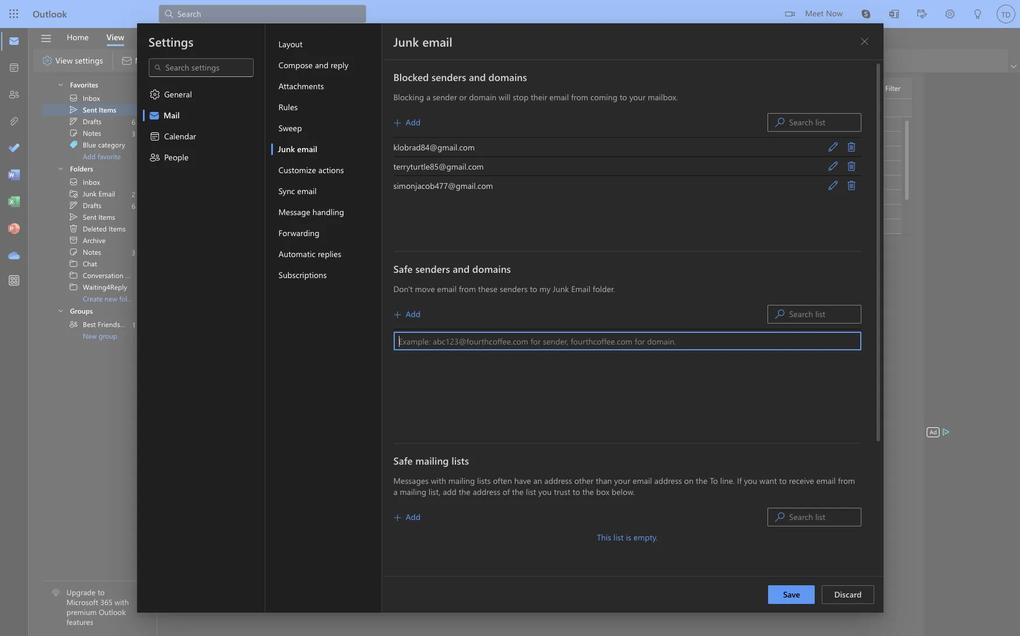 Task type: locate. For each thing, give the bounding box(es) containing it.
1  from the top
[[69, 259, 78, 268]]

0 horizontal spatial coming
[[549, 222, 572, 231]]

your down free.
[[615, 476, 631, 487]]

2 vertical spatial 
[[776, 513, 785, 522]]

to inside you're going places. take outlook with you for free. scan the qr code with your phone camera to download outlook mobile
[[567, 476, 575, 487]]

 up 
[[69, 117, 78, 126]]

1 select a message checkbox from the top
[[160, 116, 186, 132]]

simonjacob477@gmail.com
[[394, 180, 493, 191]]

 inside "safe senders and domains" element
[[394, 312, 401, 319]]

microsoft inside message list no items selected list box
[[475, 178, 504, 187]]

and left the reply
[[315, 60, 329, 71]]


[[69, 140, 78, 149]]

2  from the top
[[69, 201, 78, 210]]

Select a message checkbox
[[160, 116, 186, 132], [160, 145, 186, 162]]

0 vertical spatial domains
[[489, 71, 527, 83]]

 left the groups
[[57, 308, 64, 315]]

sender
[[433, 92, 457, 103]]

2  from the top
[[69, 212, 78, 222]]

3  button from the top
[[824, 176, 843, 195]]

select a message image for rubyanndersson@gmail.com
[[167, 149, 176, 158]]

2 vertical spatial a
[[394, 487, 398, 498]]

1  add from the top
[[394, 117, 421, 128]]

 button for simonjacob477@gmail.com
[[824, 176, 843, 195]]

outlook inside upgrade to microsoft 365 with premium outlook features
[[99, 608, 126, 618]]

notes up blue
[[83, 128, 101, 138]]

learn
[[402, 178, 419, 187]]

1 vertical spatial search list field
[[790, 306, 861, 323]]

10 tree item from the top
[[42, 223, 147, 235]]

1 vertical spatial tree
[[42, 176, 148, 305]]

account
[[506, 178, 531, 187]]

search list field inside blocked senders and domains element
[[790, 114, 861, 131]]

junk email heading
[[394, 33, 453, 50]]

 for klobrad84@gmail.com
[[848, 142, 857, 152]]

group
[[99, 332, 117, 341]]

drafts
[[83, 117, 101, 126], [83, 201, 101, 210]]

0 vertical spatial a
[[427, 92, 431, 103]]

1 vertical spatial of
[[503, 487, 510, 498]]

12 tree item from the top
[[42, 246, 147, 258]]

0 vertical spatial chat
[[83, 259, 97, 268]]

often
[[493, 476, 512, 487]]

items down favorites tree item
[[99, 105, 116, 114]]

you're going places. take outlook with you for free. scan the qr code with your phone camera to download outlook mobile
[[411, 459, 671, 487]]

0 vertical spatial 
[[149, 152, 161, 163]]

 button inside message list section
[[750, 99, 876, 117]]

test
[[492, 193, 504, 202], [935, 222, 947, 231]]

1  from the top
[[848, 142, 857, 152]]

heading inside message list section
[[186, 79, 249, 98]]

1 3 from the top
[[132, 129, 135, 138]]

1 vertical spatial 
[[69, 271, 78, 280]]

1 tree from the top
[[42, 74, 147, 162]]


[[149, 152, 161, 163], [69, 320, 78, 329]]

1 vertical spatial 
[[848, 162, 857, 171]]

if
[[738, 476, 742, 487]]

1:05 pm
[[754, 149, 776, 158]]

add up you
[[406, 117, 421, 128]]

3  from the top
[[776, 513, 785, 522]]

messages with mailing lists often have an address other than your email address on the to line. if you want to receive email from a mailing list, add the address of the list you trust to the box below.
[[394, 476, 856, 498]]

select a message image
[[167, 163, 176, 173]]

1 vertical spatial pm
[[767, 135, 776, 144]]

 drafts down the  junk email
[[69, 201, 101, 210]]

have up perks
[[430, 163, 445, 173]]

7 tree item from the top
[[42, 188, 147, 200]]

1 vertical spatial rubyanndersson@gmail.com
[[186, 193, 274, 202]]

tree item up archive
[[42, 223, 147, 235]]

rules
[[279, 102, 298, 113]]

you inside message list no items selected list box
[[604, 222, 616, 231]]

outlook down free.
[[615, 476, 644, 487]]

 add inside "safe senders and domains" element
[[394, 309, 421, 320]]

items inside the  inbox  sent items
[[99, 105, 116, 114]]

 for safe senders and domains
[[394, 312, 401, 319]]

1  button from the top
[[824, 138, 843, 156]]

a inside list box
[[447, 163, 450, 173]]

0 vertical spatial view
[[107, 31, 124, 42]]

to right sure
[[768, 222, 774, 231]]

junk right my at the right top of the page
[[553, 284, 569, 295]]

1 vertical spatial 
[[394, 312, 401, 319]]

microsoft
[[475, 178, 504, 187], [67, 598, 98, 608]]

add inside blocked senders and domains element
[[406, 117, 421, 128]]

14 tree item from the top
[[42, 270, 148, 281]]

domains up these
[[473, 263, 511, 275]]

 drafts for notes
[[69, 117, 101, 126]]

tree item down  inbox
[[42, 188, 147, 200]]

2  from the top
[[829, 162, 838, 171]]

0 vertical spatial email
[[99, 189, 115, 198]]

 inside button
[[767, 106, 774, 113]]

a inside the messages with mailing lists often have an address other than your email address on the to line. if you want to receive email from a mailing list, add the address of the list you trust to the box below.
[[394, 487, 398, 498]]

0 vertical spatial microsoft
[[475, 178, 504, 187]]

forwarding button
[[271, 223, 381, 244]]

1  from the top
[[69, 93, 78, 103]]

view left help
[[107, 31, 124, 42]]

0 vertical spatial re:
[[390, 120, 399, 129]]

pm right 1:08
[[767, 135, 776, 144]]

0 vertical spatial junk email
[[394, 33, 453, 50]]

0 horizontal spatial view
[[55, 55, 73, 66]]

domains for safe senders and domains
[[473, 263, 511, 275]]

of left phone in the right bottom of the page
[[503, 487, 510, 498]]

chat right the friends
[[122, 320, 136, 329]]

search list field for blocked senders and domains
[[790, 114, 861, 131]]

2 sent from the top
[[83, 212, 97, 222]]

with inside the messages with mailing lists often have an address other than your email address on the to line. if you want to receive email from a mailing list, add the address of the list you trust to the box below.
[[431, 476, 446, 487]]

2 horizontal spatial from
[[839, 476, 856, 487]]

to inside "safe senders and domains" element
[[530, 284, 538, 295]]

 notes
[[69, 128, 101, 138], [69, 247, 101, 257]]

add down "messages"
[[406, 512, 421, 523]]

0 vertical spatial  notes
[[69, 128, 101, 138]]

0 horizontal spatial of
[[451, 178, 457, 187]]

your inside you're going places. take outlook with you for free. scan the qr code with your phone camera to download outlook mobile
[[495, 476, 511, 487]]

 inside settings tab list
[[149, 89, 161, 100]]

2 re: from the top
[[390, 149, 399, 158]]

email inside blocked senders and domains element
[[550, 92, 569, 103]]

 inside  sent items  deleted items  archive
[[69, 212, 78, 222]]

your inside blocked senders and domains element
[[630, 92, 646, 103]]

 for simonjacob477@gmail.com
[[848, 181, 857, 190]]

1  from the top
[[69, 105, 78, 114]]

receive
[[790, 476, 815, 487]]

discard button
[[823, 586, 875, 605]]

 add for safe mailing lists
[[394, 512, 421, 523]]

re: no
[[390, 149, 410, 158]]

your inside message list no items selected list box
[[459, 178, 473, 187]]

 down the  favorites at the left top of page
[[69, 105, 78, 114]]

6 tree item from the top
[[42, 176, 147, 188]]

a
[[427, 92, 431, 103], [447, 163, 450, 173], [394, 487, 398, 498]]

 inbox  sent items
[[69, 93, 116, 114]]

0 vertical spatial 
[[776, 118, 785, 127]]

our
[[678, 222, 689, 231]]

tree item containing 
[[42, 319, 147, 330]]

 inside safe mailing lists element
[[394, 515, 401, 522]]

don't move email from these senders to my junk email folder.
[[394, 284, 616, 295]]

0 vertical spatial 
[[394, 120, 401, 127]]

tree item
[[42, 92, 147, 104], [42, 104, 147, 116], [42, 116, 147, 127], [42, 127, 147, 139], [42, 139, 147, 151], [42, 176, 147, 188], [42, 188, 147, 200], [42, 200, 147, 211], [42, 211, 147, 223], [42, 223, 147, 235], [42, 235, 147, 246], [42, 246, 147, 258], [42, 258, 147, 270], [42, 270, 148, 281], [42, 281, 147, 293], [42, 319, 147, 330]]

junk down  inbox
[[83, 189, 97, 198]]

senders for safe
[[416, 263, 450, 275]]

safe up "messages"
[[394, 455, 413, 468]]

1  from the top
[[69, 117, 78, 126]]

heading
[[186, 79, 249, 98]]

tree item containing 
[[42, 188, 147, 200]]

with up the other
[[573, 459, 589, 470]]

message handling button
[[271, 202, 381, 223]]

the left "box"
[[583, 487, 594, 498]]

places.
[[494, 459, 519, 470]]

3 select a message image from the top
[[167, 149, 176, 158]]

and
[[315, 60, 329, 71], [469, 71, 486, 83], [453, 263, 470, 275]]

 down 
[[69, 247, 78, 257]]

people image
[[8, 89, 20, 101]]

2 select a message checkbox from the top
[[160, 160, 186, 176]]

email inside "safe senders and domains" element
[[572, 284, 591, 295]]

2 vertical spatial  button
[[824, 176, 843, 195]]

1 vertical spatial coming
[[549, 222, 572, 231]]

1  from the top
[[829, 142, 838, 152]]

 up create new folder tree item
[[69, 283, 78, 292]]

see
[[456, 134, 466, 144]]

fw: up re: no
[[390, 134, 400, 144]]

take
[[522, 459, 538, 470]]

 down the  at top left
[[69, 201, 78, 210]]

tree item down the  junk email
[[42, 200, 147, 211]]

1 safe from the top
[[394, 263, 413, 275]]

search list field for safe mailing lists
[[790, 510, 861, 526]]

add inside "safe senders and domains" element
[[406, 309, 421, 320]]

6 down 2
[[132, 201, 135, 210]]

select a message checkbox for rubyanndersson@gmail.com
[[160, 145, 186, 162]]

up!
[[794, 222, 804, 231]]

drafts down the  inbox  sent items
[[83, 117, 101, 126]]

pm right 1:05
[[767, 149, 776, 158]]

conversation
[[83, 271, 123, 280]]

 for safe senders and domains
[[776, 310, 785, 319]]

junk inside button
[[278, 144, 295, 155]]

don't
[[394, 284, 413, 295]]

would
[[584, 222, 603, 231]]

to left the other
[[567, 476, 575, 487]]

 inside safe mailing lists element
[[776, 513, 785, 522]]

on
[[685, 476, 694, 487]]

1 horizontal spatial view
[[107, 31, 124, 42]]

 add inside safe mailing lists element
[[394, 512, 421, 523]]

3  from the top
[[829, 181, 838, 190]]

2 select a message checkbox from the top
[[160, 145, 186, 162]]

3  from the top
[[69, 283, 78, 292]]

tree item up add favorite
[[42, 139, 147, 151]]

 inside the  favorites
[[57, 81, 64, 88]]

0 horizontal spatial 
[[69, 320, 78, 329]]

0 horizontal spatial email
[[99, 189, 115, 198]]

2  from the top
[[394, 312, 401, 319]]

search list field inside "safe senders and domains" element
[[790, 306, 861, 323]]

you inside you're going places. take outlook with you for free. scan the qr code with your phone camera to download outlook mobile
[[591, 459, 605, 470]]

camera
[[539, 476, 565, 487]]

you left for
[[591, 459, 605, 470]]

list left 'is'
[[614, 532, 624, 543]]

tree containing favorites
[[42, 74, 147, 162]]

0 vertical spatial safe
[[394, 263, 413, 275]]

sincerely,
[[904, 222, 933, 231]]

2  from the top
[[848, 162, 857, 171]]

with right 365
[[115, 598, 129, 608]]

2 vertical spatial senders
[[500, 284, 528, 295]]

 left favorites
[[57, 81, 64, 88]]

with down going
[[477, 476, 493, 487]]

 drafts
[[69, 117, 101, 126], [69, 201, 101, 210]]

tree item containing 
[[42, 139, 147, 151]]

 button inside favorites tree item
[[47, 78, 69, 91]]

document
[[0, 0, 1021, 637]]

2 safe from the top
[[394, 455, 413, 468]]

0 vertical spatial 
[[69, 105, 78, 114]]

microsoft up thanks, in the top left of the page
[[475, 178, 504, 187]]

add for safe mailing lists
[[406, 512, 421, 523]]

and for safe senders and domains
[[453, 263, 470, 275]]

lists down going
[[478, 476, 491, 487]]

2  from the top
[[776, 310, 785, 319]]

2 vertical spatial 
[[394, 515, 401, 522]]

0 vertical spatial 
[[69, 128, 78, 138]]

1 vertical spatial notes
[[83, 247, 101, 257]]

search list field inside safe mailing lists element
[[790, 510, 861, 526]]

1  from the top
[[776, 118, 785, 127]]

premium features image
[[52, 590, 60, 598]]

view inside button
[[107, 31, 124, 42]]

1 select a message image from the top
[[167, 120, 176, 129]]

going
[[471, 459, 492, 470]]

word image
[[8, 170, 20, 182]]

and for blocked senders and domains
[[469, 71, 486, 83]]

safe mailing lists element
[[394, 476, 862, 632]]

1  button from the top
[[843, 138, 862, 156]]

1 vertical spatial 
[[149, 89, 161, 100]]

the
[[421, 178, 431, 187], [430, 476, 442, 487], [696, 476, 708, 487], [459, 487, 471, 498], [512, 487, 524, 498], [583, 487, 594, 498]]

document containing settings
[[0, 0, 1021, 637]]

1 vertical spatial fw:
[[390, 134, 400, 144]]

have inside the messages with mailing lists often have an address other than your email address on the to line. if you want to receive email from a mailing list, add the address of the list you trust to the box below.
[[515, 476, 532, 487]]

0 vertical spatial  button
[[824, 138, 843, 156]]


[[69, 128, 78, 138], [69, 247, 78, 257]]

0 vertical spatial 
[[69, 93, 78, 103]]

1 vertical spatial inbox
[[83, 177, 100, 187]]

junk email up blocked
[[394, 33, 453, 50]]

1 vertical spatial microsoft
[[67, 598, 98, 608]]

select a message checkbox for sunny side
[[160, 116, 186, 132]]

blocking a sender or domain will stop their email from coming to your mailbox.
[[394, 92, 678, 103]]

add favorite tree item
[[42, 151, 147, 162]]

0 vertical spatial drafts
[[83, 117, 101, 126]]

select a message image
[[167, 120, 176, 129], [167, 134, 176, 144], [167, 149, 176, 158]]

5 tree item from the top
[[42, 139, 147, 151]]

1  notes from the top
[[69, 128, 101, 138]]

select a message image right 
[[167, 134, 176, 144]]

new
[[105, 294, 117, 304]]

3 pm from the top
[[767, 149, 776, 158]]

 blue category
[[69, 140, 125, 149]]

2 vertical spatial 
[[829, 181, 838, 190]]

0 horizontal spatial lists
[[452, 455, 469, 468]]

filter
[[886, 83, 901, 93]]

2 rubyanndersson@gmail.com from the top
[[186, 193, 274, 202]]

 down the  favorites at the left top of page
[[69, 93, 78, 103]]

 add down "messages"
[[394, 512, 421, 523]]

0 vertical spatial from
[[572, 92, 589, 103]]

0 vertical spatial list
[[526, 487, 537, 498]]

dress
[[776, 222, 792, 231]]

coming inside blocked senders and domains element
[[591, 92, 618, 103]]

to inside blocked senders and domains element
[[620, 92, 628, 103]]

chat up 'conversation'
[[83, 259, 97, 268]]

test right thanks, in the top left of the page
[[492, 193, 504, 202]]

come
[[651, 222, 668, 231]]

fw: for fw: learn the perks of your microsoft account
[[390, 178, 400, 187]]

3  button from the top
[[843, 176, 862, 195]]

2 search list field from the top
[[790, 306, 861, 323]]

1 vertical spatial  add
[[394, 309, 421, 320]]

Search list field
[[790, 114, 861, 131], [790, 306, 861, 323], [790, 510, 861, 526]]

 for terryturtle85@gmail.com
[[829, 162, 838, 171]]

 button up '1:15 pm'
[[750, 99, 876, 117]]

1 vertical spatial test
[[935, 222, 947, 231]]

items right deleted
[[109, 224, 126, 233]]

2  from the top
[[69, 247, 78, 257]]

 down 
[[69, 259, 78, 268]]

0 horizontal spatial test
[[492, 193, 504, 202]]

1 6 from the top
[[132, 117, 135, 126]]

 button
[[843, 138, 862, 156], [843, 157, 862, 176], [843, 176, 862, 195]]

3  from the top
[[848, 181, 857, 190]]

1 inbox from the top
[[83, 93, 100, 103]]

2 drafts from the top
[[83, 201, 101, 210]]

tab list containing home
[[58, 28, 168, 46]]

 inside blocked senders and domains element
[[394, 120, 401, 127]]

select a message image inside checkbox
[[167, 134, 176, 144]]

outlook up ""
[[33, 8, 67, 20]]

1 vertical spatial sent
[[83, 212, 97, 222]]

16 tree item from the top
[[42, 319, 147, 330]]

blocked senders and domains
[[394, 71, 527, 83]]

Select a message checkbox
[[160, 131, 186, 147], [160, 160, 186, 176]]

0 vertical spatial 
[[69, 117, 78, 126]]

0 vertical spatial tree
[[42, 74, 147, 162]]

2 tree from the top
[[42, 176, 148, 305]]

you left be
[[604, 222, 616, 231]]

1 horizontal spatial junk email
[[394, 33, 453, 50]]

outlook right premium
[[99, 608, 126, 618]]

home
[[67, 31, 89, 42]]

4 tree item from the top
[[42, 127, 147, 139]]

ad
[[930, 428, 938, 437]]

3 search list field from the top
[[790, 510, 861, 526]]

to
[[620, 92, 628, 103], [448, 134, 454, 144], [642, 222, 649, 231], [670, 222, 676, 231], [768, 222, 774, 231], [530, 284, 538, 295], [567, 476, 575, 487], [780, 476, 787, 487], [573, 487, 581, 498], [98, 588, 105, 598]]

from right receive
[[839, 476, 856, 487]]

1 drafts from the top
[[83, 117, 101, 126]]

meet now
[[806, 8, 843, 19]]

tree item up 'new'
[[42, 319, 147, 330]]

be
[[618, 222, 626, 231]]

automatic replies
[[279, 249, 342, 260]]

 add inside blocked senders and domains element
[[394, 117, 421, 128]]

box
[[597, 487, 610, 498]]

safe for safe senders and domains
[[394, 263, 413, 275]]

an
[[534, 476, 543, 487]]

items up deleted
[[99, 212, 115, 222]]

1 vertical spatial  button
[[824, 157, 843, 176]]

 inside  view settings
[[41, 55, 53, 67]]

mailing left the list, on the left
[[400, 487, 427, 498]]

 button inside "groups" tree item
[[47, 304, 69, 317]]

1 vertical spatial re:
[[390, 149, 399, 158]]

add inside safe mailing lists element
[[406, 512, 421, 523]]

2 vertical spatial 
[[848, 181, 857, 190]]

 for safe mailing lists
[[394, 515, 401, 522]]

 inside blocked senders and domains element
[[776, 118, 785, 127]]

tree item down the  inbox  sent items
[[42, 116, 147, 127]]

2 3 from the top
[[132, 248, 135, 257]]

tab list
[[58, 28, 168, 46]]

add down don't
[[406, 309, 421, 320]]

1 re: from the top
[[390, 120, 399, 129]]

1 vertical spatial 6
[[132, 201, 135, 210]]

1 horizontal spatial microsoft
[[475, 178, 504, 187]]

fw: left learn
[[390, 178, 400, 187]]

the up the means
[[421, 178, 431, 187]]

1 vertical spatial 3
[[132, 248, 135, 257]]

of right perks
[[451, 178, 457, 187]]

excel image
[[8, 197, 20, 208]]

email right sync
[[297, 186, 317, 197]]

favorites tree item
[[42, 78, 147, 92]]

1 sent from the top
[[83, 105, 97, 114]]

discard
[[835, 590, 862, 601]]

3  add from the top
[[394, 512, 421, 523]]

list left camera
[[526, 487, 537, 498]]

0 horizontal spatial list
[[526, 487, 537, 498]]

3  from the top
[[394, 515, 401, 522]]

1  from the top
[[394, 120, 401, 127]]

3 up history
[[132, 248, 135, 257]]

1 select a message checkbox from the top
[[160, 131, 186, 147]]

0 vertical spatial 6
[[132, 117, 135, 126]]

0 horizontal spatial microsoft
[[67, 598, 98, 608]]

sent inside the  inbox  sent items
[[83, 105, 97, 114]]

more apps image
[[8, 275, 20, 287]]

1 vertical spatial safe
[[394, 455, 413, 468]]

2 notes from the top
[[83, 247, 101, 257]]

2 vertical spatial from
[[839, 476, 856, 487]]

automatic replies button
[[271, 244, 381, 265]]

2 vertical spatial  button
[[843, 176, 862, 195]]

tree
[[42, 74, 147, 162], [42, 176, 148, 305]]

 calendar
[[149, 131, 196, 142]]

handling
[[313, 207, 344, 218]]

 inside "safe senders and domains" element
[[776, 310, 785, 319]]

meet
[[806, 8, 824, 19]]

set your advertising preferences image
[[942, 428, 952, 437]]

junk inside "safe senders and domains" element
[[553, 284, 569, 295]]

2 vertical spatial fw:
[[390, 178, 400, 187]]

dialog
[[0, 0, 1021, 637]]

0 vertical spatial email...
[[481, 134, 503, 144]]

1  drafts from the top
[[69, 117, 101, 126]]

no means no ruby thanks, test
[[406, 193, 504, 202]]

address left on
[[655, 476, 682, 487]]

1 horizontal spatial 
[[149, 89, 161, 100]]

add favorite
[[83, 152, 121, 161]]

 left select a message image
[[149, 152, 161, 163]]

0 vertical spatial coming
[[591, 92, 618, 103]]

 for blocked senders and domains
[[394, 120, 401, 127]]

0 vertical spatial fw:
[[401, 120, 411, 129]]

 for simonjacob477@gmail.com
[[829, 181, 838, 190]]

application containing settings
[[0, 0, 1021, 637]]

0 vertical spatial pm
[[767, 120, 776, 129]]

 button inside folders tree item
[[47, 162, 69, 175]]

groups tree item
[[42, 304, 147, 319]]

2  button from the top
[[824, 157, 843, 176]]

you
[[604, 222, 616, 231], [591, 459, 605, 470], [745, 476, 758, 487], [539, 487, 552, 498]]

 up 
[[149, 89, 161, 100]]

2 vertical spatial pm
[[767, 149, 776, 158]]

1 tree item from the top
[[42, 92, 147, 104]]

folder
[[119, 294, 138, 304]]

senders up move
[[416, 263, 450, 275]]

from left these
[[459, 284, 476, 295]]

2 6 from the top
[[132, 201, 135, 210]]

1:08
[[754, 135, 765, 144]]


[[69, 117, 78, 126], [69, 201, 78, 210]]

 inside  folders
[[57, 165, 64, 172]]

1 vertical spatial select a message checkbox
[[160, 160, 186, 176]]

safe mailing lists
[[394, 455, 469, 468]]

0 vertical spatial inbox
[[83, 93, 100, 103]]

0 vertical spatial of
[[451, 178, 457, 187]]

powerpoint image
[[8, 224, 20, 235]]

and up the domain
[[469, 71, 486, 83]]

2 pm from the top
[[767, 135, 776, 144]]

3 for 5th 'tree item' from the bottom
[[132, 248, 135, 257]]

 sent items  deleted items  archive
[[69, 212, 126, 245]]

1 vertical spatial chat
[[122, 320, 136, 329]]

1 horizontal spatial from
[[572, 92, 589, 103]]

2  add from the top
[[394, 309, 421, 320]]

tree item up deleted
[[42, 211, 147, 223]]

settings tab list
[[137, 23, 265, 613]]

1 vertical spatial select a message checkbox
[[160, 145, 186, 162]]

microsoft inside upgrade to microsoft 365 with premium outlook features
[[67, 598, 98, 608]]

tree item containing 
[[42, 223, 147, 235]]

compose and reply
[[279, 60, 349, 71]]

2  from the top
[[69, 177, 78, 187]]

11 tree item from the top
[[42, 235, 147, 246]]

1 vertical spatial a
[[447, 163, 450, 173]]

0 vertical spatial lists
[[452, 455, 469, 468]]

junk email tab panel
[[382, 23, 884, 637]]

1 notes from the top
[[83, 128, 101, 138]]

0 vertical spatial  drafts
[[69, 117, 101, 126]]

1 vertical spatial lists
[[478, 476, 491, 487]]

lists inside the messages with mailing lists often have an address other than your email address on the to line. if you want to receive email from a mailing list, add the address of the list you trust to the box below.
[[478, 476, 491, 487]]

0 vertical spatial 
[[848, 142, 857, 152]]


[[829, 142, 838, 152], [829, 162, 838, 171], [829, 181, 838, 190]]

email up blocked senders and domains
[[423, 33, 453, 50]]

email
[[99, 189, 115, 198], [572, 284, 591, 295]]

inbox inside the  inbox  sent items
[[83, 93, 100, 103]]

0 vertical spatial 3
[[132, 129, 135, 138]]

a left jam
[[447, 163, 450, 173]]

inbox for  inbox
[[83, 177, 100, 187]]

thanks,
[[467, 193, 490, 202]]

 inside the  inbox  sent items
[[69, 93, 78, 103]]

1 pm from the top
[[767, 120, 776, 129]]

1 vertical spatial 
[[69, 177, 78, 187]]

1 horizontal spatial of
[[503, 487, 510, 498]]

2 select a message image from the top
[[167, 134, 176, 144]]

3 rubyanndersson@gmail.com from the top
[[186, 207, 274, 217]]

notes down archive
[[83, 247, 101, 257]]

2 inbox from the top
[[83, 177, 100, 187]]

0 horizontal spatial a
[[394, 487, 398, 498]]

0 vertical spatial 
[[829, 142, 838, 152]]

 inside  groups  best friends chat 1
[[57, 308, 64, 315]]

fw: no
[[390, 134, 411, 144]]


[[40, 32, 52, 45]]


[[154, 64, 162, 72]]

2  drafts from the top
[[69, 201, 101, 210]]

rules button
[[271, 97, 381, 118]]

1 horizontal spatial test
[[935, 222, 947, 231]]

 button left folders
[[47, 162, 69, 175]]

6 for deleted items
[[132, 201, 135, 210]]

 for  inbox  sent items
[[69, 93, 78, 103]]

sent down favorites tree item
[[83, 105, 97, 114]]

notes
[[83, 128, 101, 138], [83, 247, 101, 257]]

0 vertical spatial rubyanndersson@gmail.com
[[186, 149, 274, 158]]

0 vertical spatial select a message checkbox
[[160, 131, 186, 147]]

2  button from the top
[[843, 157, 862, 176]]

 button left the groups
[[47, 304, 69, 317]]

fw: learn the perks of your microsoft account
[[390, 178, 531, 187]]

0 vertical spatial test
[[492, 193, 504, 202]]

no down re: fw: no
[[402, 134, 411, 144]]

email... up that
[[481, 134, 503, 144]]

1 horizontal spatial lists
[[478, 476, 491, 487]]

application
[[0, 0, 1021, 637]]

code
[[457, 476, 475, 487]]

inbox down favorites tree item
[[83, 93, 100, 103]]

0 horizontal spatial from
[[459, 284, 476, 295]]

ruby!
[[417, 149, 435, 158]]

1 vertical spatial domains
[[473, 263, 511, 275]]

home button
[[58, 28, 97, 46]]

select a message image up  calendar
[[167, 120, 176, 129]]

tree item up 'conversation'
[[42, 258, 147, 270]]

this
[[597, 532, 612, 543]]

 up fw: no
[[394, 120, 401, 127]]

email right their
[[550, 92, 569, 103]]

sent up deleted
[[83, 212, 97, 222]]

 notes down archive
[[69, 247, 101, 257]]

left-rail-appbar navigation
[[2, 28, 26, 270]]

junk down sweep
[[278, 144, 295, 155]]

sync email button
[[271, 181, 381, 202]]

tree item down favorites tree item
[[42, 104, 147, 116]]

1 search list field from the top
[[790, 114, 861, 131]]



Task type: describe. For each thing, give the bounding box(es) containing it.
 for blocked senders and domains
[[776, 118, 785, 127]]

 junk email
[[69, 189, 115, 198]]

the right add at the left bottom
[[459, 487, 471, 498]]

junk email inside junk email tab panel
[[394, 33, 453, 50]]

onedrive image
[[8, 250, 20, 262]]

inbox for  inbox  sent items
[[83, 93, 100, 103]]

from inside "safe senders and domains" element
[[459, 284, 476, 295]]

1 horizontal spatial address
[[545, 476, 573, 487]]

safe for safe mailing lists
[[394, 455, 413, 468]]

the inside you're going places. take outlook with you for free. scan the qr code with your phone camera to download outlook mobile
[[430, 476, 442, 487]]

 for  general
[[149, 89, 161, 100]]

drafts for sent items
[[83, 201, 101, 210]]

message
[[279, 207, 311, 218]]

0 horizontal spatial address
[[473, 487, 501, 498]]

sesh
[[466, 163, 480, 173]]

tree item containing 
[[42, 235, 147, 246]]

junk email inside junk email button
[[278, 144, 318, 155]]

2 tree item from the top
[[42, 104, 147, 116]]

you left "trust"
[[539, 487, 552, 498]]

blue
[[83, 140, 96, 149]]

june,
[[480, 222, 496, 231]]

folders
[[70, 164, 93, 173]]

email inside tree
[[99, 189, 115, 198]]

files image
[[8, 116, 20, 128]]

re: for re: no
[[390, 149, 399, 158]]

 button for folders
[[47, 162, 69, 175]]

email right receive
[[817, 476, 836, 487]]

folders tree item
[[42, 162, 147, 176]]

 groups  best friends chat 1
[[57, 306, 136, 329]]

dialog containing settings
[[0, 0, 1021, 637]]

archive
[[83, 236, 106, 245]]

2  notes from the top
[[69, 247, 101, 257]]

compose
[[279, 60, 313, 71]]

email down free.
[[633, 476, 653, 487]]

outlook banner
[[0, 0, 1021, 28]]

 button for simonjacob477@gmail.com
[[843, 176, 862, 195]]

layout group
[[188, 49, 303, 70]]

able
[[627, 222, 641, 231]]

mailbox.
[[648, 92, 678, 103]]

domains for blocked senders and domains
[[489, 71, 527, 83]]

safe senders and domains
[[394, 263, 511, 275]]

fw: for fw: no
[[390, 134, 400, 144]]

deleted
[[83, 224, 107, 233]]

 button
[[34, 29, 58, 48]]

kendall let's have a jam sesh
[[390, 163, 480, 173]]

upgrade to microsoft 365 with premium outlook features
[[67, 588, 129, 628]]

with inside upgrade to microsoft 365 with premium outlook features
[[115, 598, 129, 608]]

 for folders
[[57, 165, 64, 172]]

 for safe mailing lists
[[776, 513, 785, 522]]

create new folder
[[83, 294, 138, 304]]

blocked senders and domains element
[[394, 92, 862, 236]]

hey june, with halloween coming up would you be able to come to our annual party? make sure to dress up! 🧛‍♀️🧛‍♂️🧟💀👻🦇🐺🕷🎃🕸🍬 sincerely, test
[[466, 222, 947, 231]]

select a message checkbox for sunnyupside33@gmail.com
[[160, 131, 186, 147]]

 add for blocked senders and domains
[[394, 117, 421, 128]]

no up you
[[413, 120, 422, 129]]

Search settings search field
[[162, 62, 241, 74]]

sync
[[279, 186, 295, 197]]

to inside upgrade to microsoft 365 with premium outlook features
[[98, 588, 105, 598]]

to left the see
[[448, 134, 454, 144]]

of inside message list no items selected list box
[[451, 178, 457, 187]]

3 tree item from the top
[[42, 116, 147, 127]]

the right often
[[512, 487, 524, 498]]


[[786, 9, 795, 19]]


[[69, 224, 78, 233]]

no
[[440, 193, 448, 202]]

1 horizontal spatial a
[[427, 92, 431, 103]]

stop
[[513, 92, 529, 103]]

Example: abc123@fourthcoffee.com for sender, fourthcoffee.com for domain. text field
[[394, 333, 861, 350]]

outlook inside banner
[[33, 8, 67, 20]]

 for 
[[69, 201, 78, 210]]

message list section
[[159, 75, 947, 278]]

 button for klobrad84@gmail.com
[[824, 138, 843, 156]]

this
[[468, 134, 479, 144]]

 inside  groups  best friends chat 1
[[69, 320, 78, 329]]

move
[[415, 284, 435, 295]]

0 vertical spatial have
[[431, 134, 446, 144]]

2  from the top
[[69, 271, 78, 280]]

create new folder tree item
[[42, 293, 147, 305]]

you
[[418, 134, 430, 144]]

to left our at the top
[[670, 222, 676, 231]]

add for safe senders and domains
[[406, 309, 421, 320]]

favorite
[[98, 152, 121, 161]]

annual
[[691, 222, 711, 231]]

layout button
[[271, 34, 381, 55]]

1 horizontal spatial list
[[614, 532, 624, 543]]

coming inside message list no items selected list box
[[549, 222, 572, 231]]

view inside  view settings
[[55, 55, 73, 66]]

pm for you have to see this email...
[[767, 135, 776, 144]]

new
[[83, 332, 97, 341]]

2 horizontal spatial address
[[655, 476, 682, 487]]

that
[[475, 149, 488, 158]]

to right want
[[780, 476, 787, 487]]

from inside the messages with mailing lists often have an address other than your email address on the to line. if you want to receive email from a mailing list, add the address of the list you trust to the box below.
[[839, 476, 856, 487]]

message list no items selected list box
[[159, 116, 947, 278]]

13 tree item from the top
[[42, 258, 147, 270]]

 drafts for sent items
[[69, 201, 101, 210]]

pm for ruby! sorry about that email...
[[767, 149, 776, 158]]

3 for 13th 'tree item' from the bottom of the page
[[132, 129, 135, 138]]

add inside add favorite "tree item"
[[83, 152, 96, 161]]

party?
[[713, 222, 732, 231]]

safe senders and domains element
[[394, 284, 862, 428]]

 add for safe senders and domains
[[394, 309, 421, 320]]

calendar
[[164, 131, 196, 142]]

premium
[[67, 608, 97, 618]]

 for terryturtle85@gmail.com
[[848, 162, 857, 171]]

compose and reply button
[[271, 55, 381, 76]]

 inside settings tab list
[[149, 152, 161, 163]]

to do image
[[8, 143, 20, 155]]

1 vertical spatial items
[[99, 212, 115, 222]]

re: for re: fw: no
[[390, 120, 399, 129]]

list inside the messages with mailing lists often have an address other than your email address on the to line. if you want to receive email from a mailing list, add the address of the list you trust to the box below.
[[526, 487, 537, 498]]

 button for terryturtle85@gmail.com
[[824, 157, 843, 176]]

junk up blocked
[[394, 33, 419, 50]]

select a message image for sunnyupside33@gmail.com
[[167, 134, 176, 144]]

want
[[760, 476, 778, 487]]

blocking
[[394, 92, 424, 103]]

tree containing 
[[42, 176, 148, 305]]

mailing down you're
[[449, 476, 475, 487]]

your inside the messages with mailing lists often have an address other than your email address on the to line. if you want to receive email from a mailing list, add the address of the list you trust to the box below.
[[615, 476, 631, 487]]

from inside blocked senders and domains element
[[572, 92, 589, 103]]

view button
[[98, 28, 133, 46]]

15 tree item from the top
[[42, 281, 147, 293]]

to right "trust"
[[573, 487, 581, 498]]

of inside the messages with mailing lists often have an address other than your email address on the to line. if you want to receive email from a mailing list, add the address of the list you trust to the box below.
[[503, 487, 510, 498]]

 inside the  inbox  sent items
[[69, 105, 78, 114]]

qr
[[444, 476, 455, 487]]

 button for klobrad84@gmail.com
[[843, 138, 862, 156]]

 view settings
[[41, 55, 103, 67]]

1 rubyanndersson@gmail.com from the top
[[186, 149, 274, 158]]

history
[[125, 271, 148, 280]]

🧛‍♀️🧛‍♂️🧟💀👻🦇🐺🕷🎃🕸🍬
[[806, 222, 902, 231]]

hey
[[466, 222, 478, 231]]

add for blocked senders and domains
[[406, 117, 421, 128]]


[[149, 110, 160, 121]]

 button for groups
[[47, 304, 69, 317]]

 chat  conversation history  waiting4reply
[[69, 259, 148, 292]]

2 vertical spatial items
[[109, 224, 126, 233]]

to right able on the top of page
[[642, 222, 649, 231]]

drafts for notes
[[83, 117, 101, 126]]

email inside "safe senders and domains" element
[[438, 284, 457, 295]]

you're
[[446, 459, 468, 470]]

no up kendall
[[401, 149, 410, 158]]

you have to see this email...
[[418, 134, 503, 144]]

replies
[[318, 249, 342, 260]]

save button
[[769, 586, 816, 605]]

waiting4reply
[[83, 283, 127, 292]]

phone
[[513, 476, 536, 487]]

the left 'to'
[[696, 476, 708, 487]]

settings
[[149, 33, 194, 50]]

mail image
[[8, 36, 20, 47]]

1
[[133, 320, 135, 329]]

empty.
[[634, 532, 658, 543]]

and inside button
[[315, 60, 329, 71]]

klobrad84@gmail.com
[[394, 142, 475, 153]]

mail
[[164, 110, 180, 121]]

select a message checkbox for kendallparks02@gmail.com
[[160, 160, 186, 176]]

sent inside  sent items  deleted items  archive
[[83, 212, 97, 222]]

sunnyupside33@gmail.com
[[186, 134, 271, 144]]

junk email button
[[271, 139, 381, 160]]

chat inside  groups  best friends chat 1
[[122, 320, 136, 329]]

1 vertical spatial have
[[430, 163, 445, 173]]

 for favorites
[[57, 81, 64, 88]]

the inside message list no items selected list box
[[421, 178, 431, 187]]

9 tree item from the top
[[42, 211, 147, 223]]

download
[[577, 476, 613, 487]]

up
[[574, 222, 582, 231]]

chat inside " chat  conversation history  waiting4reply"
[[83, 259, 97, 268]]

no down learn
[[406, 193, 416, 202]]

 button for favorites
[[47, 78, 69, 91]]

email up customize actions
[[297, 144, 318, 155]]

friends
[[98, 320, 120, 329]]

this list is empty.
[[597, 532, 658, 543]]

 for groups
[[57, 308, 64, 315]]

 for 
[[69, 117, 78, 126]]

side
[[207, 120, 220, 129]]

8 tree item from the top
[[42, 200, 147, 211]]

customize
[[279, 165, 316, 176]]

make
[[734, 222, 751, 231]]

 button for terryturtle85@gmail.com
[[843, 157, 862, 176]]

new group tree item
[[42, 330, 147, 342]]

senders for blocked
[[432, 71, 466, 83]]

category
[[98, 140, 125, 149]]

 for klobrad84@gmail.com
[[829, 142, 838, 152]]

1  from the top
[[69, 128, 78, 138]]

select a message image for sunny side
[[167, 120, 176, 129]]

subscriptions
[[279, 270, 327, 281]]

jam
[[452, 163, 464, 173]]

you right if
[[745, 476, 758, 487]]

1:08 pm
[[754, 135, 776, 144]]

mailing up scan
[[416, 455, 449, 468]]

perks
[[433, 178, 449, 187]]

 for  view settings
[[41, 55, 53, 67]]

mobile
[[646, 476, 671, 487]]

 inbox
[[69, 177, 100, 187]]

1 vertical spatial email...
[[489, 149, 511, 158]]

will
[[499, 92, 511, 103]]

outlook up camera
[[540, 459, 570, 470]]

these
[[479, 284, 498, 295]]

line.
[[721, 476, 735, 487]]

settings heading
[[149, 33, 194, 50]]

 button
[[856, 32, 875, 51]]

search list field for safe senders and domains
[[790, 306, 861, 323]]

save
[[784, 590, 801, 601]]

features
[[67, 618, 93, 628]]

 for  inbox
[[69, 177, 78, 187]]

attachments button
[[271, 76, 381, 97]]

halloween
[[514, 222, 547, 231]]

calendar image
[[8, 62, 20, 74]]

kendall
[[390, 163, 413, 173]]

6 for blue category
[[132, 117, 135, 126]]



Task type: vqa. For each thing, say whether or not it's contained in the screenshot.
going
yes



